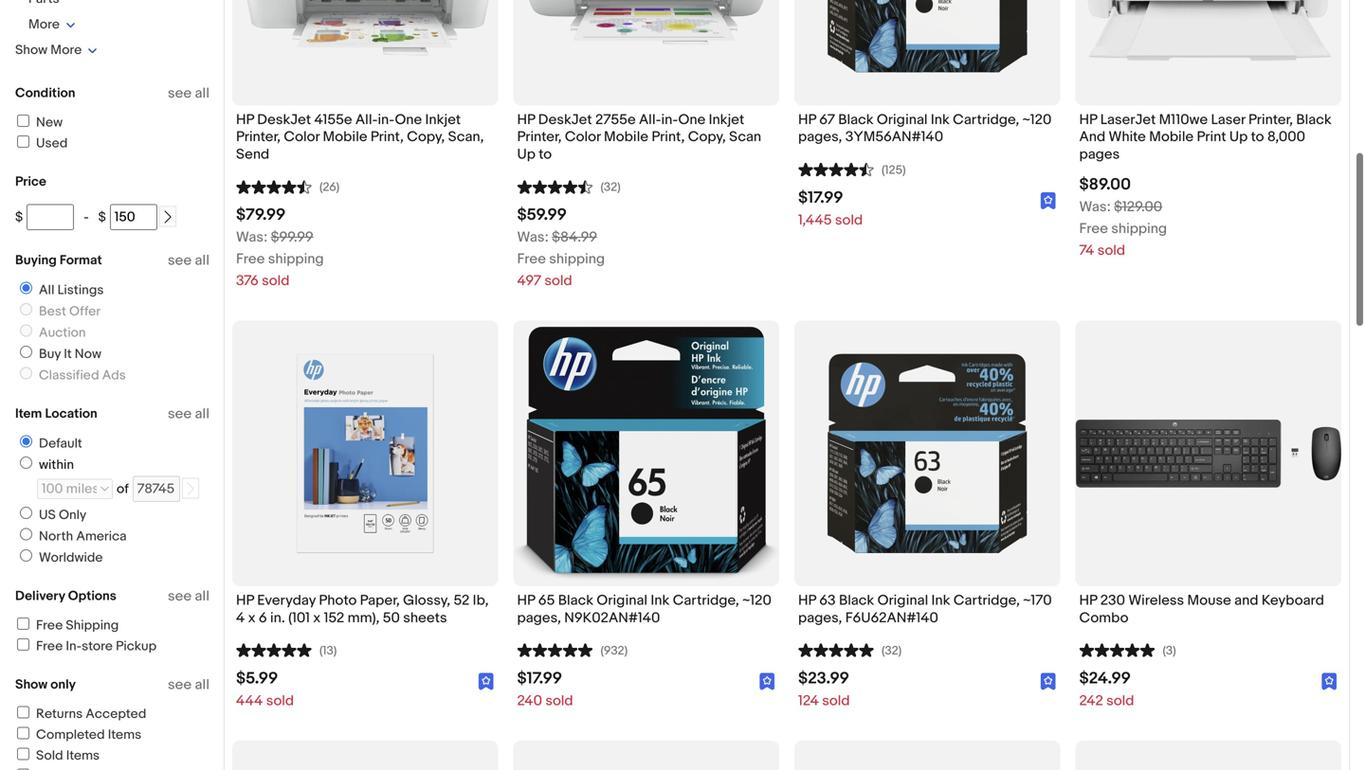 Task type: describe. For each thing, give the bounding box(es) containing it.
sold down $23.99
[[822, 689, 850, 706]]

$79.99 was: $99.99 free shipping 376 sold
[[236, 202, 324, 286]]

condition
[[15, 82, 75, 98]]

sold right 444
[[266, 689, 294, 706]]

show for show only
[[15, 674, 48, 690]]

classified
[[39, 364, 99, 380]]

show only
[[15, 674, 76, 690]]

~170
[[1023, 589, 1052, 606]]

1,445
[[798, 208, 832, 225]]

mobile for $59.99
[[604, 125, 648, 142]]

see all button for default
[[168, 402, 209, 419]]

5 out of 5 stars image for $5.99
[[236, 638, 312, 655]]

worldwide link
[[12, 546, 107, 563]]

sold items
[[36, 745, 100, 761]]

completed items link
[[14, 724, 141, 740]]

print, for $59.99
[[652, 125, 685, 142]]

see all for returns accepted
[[168, 673, 209, 690]]

items for sold items
[[66, 745, 100, 761]]

see for new
[[168, 81, 192, 98]]

in.
[[270, 606, 285, 623]]

hp 63 black original ink cartridge, ~170 pages, f6u62an#140 image
[[794, 350, 1060, 550]]

submit price range image
[[161, 207, 174, 220]]

240
[[517, 689, 542, 706]]

within
[[39, 454, 74, 470]]

buy
[[39, 343, 61, 359]]

free for $79.99
[[236, 247, 265, 264]]

$84.99
[[552, 225, 597, 242]]

photo
[[319, 589, 357, 606]]

completed items
[[36, 724, 141, 740]]

in-
[[66, 635, 82, 651]]

230
[[1100, 589, 1125, 606]]

only
[[59, 504, 86, 520]]

Maximum Value text field
[[110, 200, 157, 227]]

(13) link
[[236, 638, 337, 655]]

cartridge, for f6u62an#140
[[953, 589, 1020, 606]]

hp 63 black original ink cartridge, ~170 pages, f6u62an#140
[[798, 589, 1052, 623]]

color for $59.99
[[565, 125, 601, 142]]

used
[[36, 132, 68, 148]]

hp 63 black original ink cartridge, ~170 pages, f6u62an#140 link
[[798, 589, 1056, 628]]

4
[[236, 606, 245, 623]]

see all button for free shipping
[[168, 584, 209, 601]]

pickup
[[116, 635, 157, 651]]

hp deskjet 2755e all-in-one inkjet printer, color mobile print, copy, scan up to image
[[513, 0, 779, 69]]

(32) link for $23.99
[[798, 638, 902, 655]]

Free In-store Pickup checkbox
[[17, 635, 29, 647]]

all- for $59.99
[[639, 108, 661, 125]]

all listings
[[39, 279, 104, 295]]

$23.99
[[798, 665, 849, 685]]

sold right 240
[[545, 689, 573, 706]]

pages, for 65
[[517, 606, 561, 623]]

hp everyday photo paper, glossy, 52 lb, 4 x 6 in. (101 x 152 mm), 50 sheets
[[236, 589, 489, 623]]

hp laserjet m110we laser printer, black and white mobile print up to 8,000 pages link
[[1079, 108, 1338, 164]]

one for $59.99
[[678, 108, 705, 125]]

~120 for hp 65 black original ink cartridge, ~120 pages, n9k02an#140
[[742, 589, 772, 606]]

1 vertical spatial more
[[51, 38, 82, 55]]

returns
[[36, 703, 83, 719]]

(13)
[[319, 640, 337, 655]]

scan
[[729, 125, 761, 142]]

hp for hp laserjet m110we laser printer, black and white mobile print up to 8,000 pages
[[1079, 108, 1097, 125]]

497
[[517, 269, 541, 286]]

8,000
[[1267, 125, 1305, 142]]

price
[[15, 170, 46, 186]]

(32) link for $59.99
[[517, 174, 621, 191]]

Minimum Value text field
[[27, 200, 74, 227]]

inkjet for $59.99
[[709, 108, 744, 125]]

3ym56an#140
[[845, 125, 943, 142]]

mouse
[[1187, 589, 1231, 606]]

see for free shipping
[[168, 584, 192, 601]]

Deals & Savings checkbox
[[17, 765, 29, 771]]

Used checkbox
[[17, 132, 29, 144]]

4155e
[[314, 108, 352, 125]]

only
[[50, 674, 76, 690]]

mobile inside the hp laserjet m110we laser printer, black and white mobile print up to 8,000 pages
[[1149, 125, 1194, 142]]

glossy,
[[403, 589, 450, 606]]

worldwide
[[39, 546, 103, 563]]

hp deskjet 4155e all-in-one inkjet printer, color mobile print, copy, scan, send image
[[232, 0, 498, 69]]

hp for hp deskjet 2755e all-in-one inkjet printer, color mobile print, copy, scan up to
[[517, 108, 535, 125]]

up inside hp deskjet 2755e all-in-one inkjet printer, color mobile print, copy, scan up to
[[517, 142, 535, 159]]

and
[[1079, 125, 1105, 142]]

hp 67 black original ink cartridge, ~120 pages, 3ym56an#140 image
[[794, 0, 1060, 69]]

see for default
[[168, 402, 192, 419]]

[object undefined] image for hp everyday photo paper, glossy, 52 lb, 4 x 6 in. (101 x 152 mm), 50 sheets
[[478, 670, 494, 687]]

hp for hp 65 black original ink cartridge, ~120 pages, n9k02an#140
[[517, 589, 535, 606]]

pages
[[1079, 142, 1120, 159]]

delivery options
[[15, 585, 116, 601]]

all for default
[[195, 402, 209, 419]]

was: for $79.99
[[236, 225, 268, 242]]

Best Offer radio
[[20, 300, 32, 312]]

black for hp 63 black original ink cartridge, ~170 pages, f6u62an#140
[[839, 589, 874, 606]]

deskjet for $59.99
[[538, 108, 592, 125]]

sold inside the $79.99 was: $99.99 free shipping 376 sold
[[262, 269, 289, 286]]

hp deskjet 2755e all-in-one inkjet printer, color mobile print, copy, scan up to
[[517, 108, 761, 159]]

63
[[819, 589, 836, 606]]

(3) link
[[1079, 638, 1176, 655]]

was: for $89.00
[[1079, 195, 1111, 212]]

paper,
[[360, 589, 400, 606]]

us only link
[[12, 503, 90, 520]]

see all for default
[[168, 402, 209, 419]]

all for new
[[195, 81, 209, 98]]

cartridge, for n9k02an#140
[[673, 589, 739, 606]]

of
[[117, 478, 129, 494]]

to inside the hp laserjet m110we laser printer, black and white mobile print up to 8,000 pages
[[1251, 125, 1264, 142]]

used link
[[14, 132, 68, 148]]

5 out of 5 stars image for $17.99
[[517, 638, 593, 655]]

was: for $59.99
[[517, 225, 549, 242]]

Default radio
[[20, 432, 32, 444]]

50
[[383, 606, 400, 623]]

us
[[39, 504, 56, 520]]

free in-store pickup
[[36, 635, 157, 651]]

item
[[15, 402, 42, 419]]

accepted
[[86, 703, 146, 719]]

all for all listings
[[195, 248, 209, 265]]

see all for new
[[168, 81, 209, 98]]

keyboard
[[1262, 589, 1324, 606]]

new link
[[14, 111, 63, 127]]

shipping
[[66, 614, 119, 630]]

copy, for $59.99
[[688, 125, 726, 142]]

(32) for $23.99
[[882, 640, 902, 655]]

n9k02an#140
[[564, 606, 660, 623]]

hp for hp deskjet 4155e all-in-one inkjet printer, color mobile print, copy, scan, send
[[236, 108, 254, 125]]

send
[[236, 142, 269, 159]]

free shipping link
[[14, 614, 119, 630]]

Buy It Now radio
[[20, 342, 32, 355]]

[object undefined] image for hp 67 black original ink cartridge, ~120 pages, 3ym56an#140
[[1041, 189, 1056, 206]]

ink for f6u62an#140
[[931, 589, 950, 606]]

free right free shipping checkbox
[[36, 614, 63, 630]]

North America radio
[[20, 525, 32, 537]]

hp 230 wireless mouse and keyboard combo
[[1079, 589, 1324, 623]]

hp 65 black original ink cartridge, ~120 pages, n9k02an#140 link
[[517, 589, 775, 628]]

(932)
[[601, 640, 628, 655]]

see for all listings
[[168, 248, 192, 265]]

78745 text field
[[132, 473, 180, 499]]

laser
[[1211, 108, 1245, 125]]

sold inside $89.00 was: $129.00 free shipping 74 sold
[[1098, 238, 1125, 256]]

All Listings radio
[[20, 278, 32, 291]]

hp 230 wireless mouse and keyboard combo image
[[1075, 350, 1341, 550]]

240 sold
[[517, 689, 573, 706]]

Returns Accepted checkbox
[[17, 703, 29, 715]]

printer, inside the hp laserjet m110we laser printer, black and white mobile print up to 8,000 pages
[[1248, 108, 1293, 125]]

black inside the hp laserjet m110we laser printer, black and white mobile print up to 8,000 pages
[[1296, 108, 1332, 125]]

returns accepted link
[[14, 703, 146, 719]]

options
[[68, 585, 116, 601]]

124 sold
[[798, 689, 850, 706]]



Task type: vqa. For each thing, say whether or not it's contained in the screenshot.


Task type: locate. For each thing, give the bounding box(es) containing it.
original up f6u62an#140
[[877, 589, 928, 606]]

x
[[248, 606, 256, 623], [313, 606, 321, 623]]

2 inkjet from the left
[[709, 108, 744, 125]]

mobile down 4155e
[[323, 125, 367, 142]]

color down 4155e
[[284, 125, 320, 142]]

black for hp 67 black original ink cartridge, ~120 pages, 3ym56an#140
[[838, 108, 874, 125]]

to left 8,000
[[1251, 125, 1264, 142]]

all- right 4155e
[[355, 108, 378, 125]]

mobile down m110we on the top of the page
[[1149, 125, 1194, 142]]

hp left the 65 at the left bottom of the page
[[517, 589, 535, 606]]

444 sold
[[236, 689, 294, 706]]

items down accepted
[[108, 724, 141, 740]]

0 horizontal spatial deskjet
[[257, 108, 311, 125]]

original inside hp 65 black original ink cartridge, ~120 pages, n9k02an#140
[[597, 589, 647, 606]]

hp
[[236, 108, 254, 125], [517, 108, 535, 125], [798, 108, 816, 125], [1079, 108, 1097, 125], [236, 589, 254, 606], [517, 589, 535, 606], [798, 589, 816, 606], [1079, 589, 1097, 606]]

1 all from the top
[[195, 81, 209, 98]]

ads
[[102, 364, 126, 380]]

2 horizontal spatial was:
[[1079, 195, 1111, 212]]

hp up and
[[1079, 108, 1097, 125]]

pages, down 63
[[798, 606, 842, 623]]

67
[[819, 108, 835, 125]]

1 horizontal spatial (32) link
[[798, 638, 902, 655]]

2 horizontal spatial shipping
[[1111, 217, 1167, 234]]

(932) link
[[517, 638, 628, 655]]

all- inside hp deskjet 4155e all-in-one inkjet printer, color mobile print, copy, scan, send
[[355, 108, 378, 125]]

5 out of 5 stars image for $23.99
[[798, 638, 874, 655]]

see all button for returns accepted
[[168, 673, 209, 690]]

up inside the hp laserjet m110we laser printer, black and white mobile print up to 8,000 pages
[[1229, 125, 1248, 142]]

Completed Items checkbox
[[17, 724, 29, 736]]

default
[[39, 432, 82, 448]]

free for $59.99
[[517, 247, 546, 264]]

mobile inside hp deskjet 2755e all-in-one inkjet printer, color mobile print, copy, scan up to
[[604, 125, 648, 142]]

$17.99 for 240
[[517, 665, 562, 685]]

2 x from the left
[[313, 606, 321, 623]]

black right 63
[[839, 589, 874, 606]]

4 see from the top
[[168, 584, 192, 601]]

printer, inside hp deskjet 4155e all-in-one inkjet printer, color mobile print, copy, scan, send
[[236, 125, 281, 142]]

ink inside hp 65 black original ink cartridge, ~120 pages, n9k02an#140
[[651, 589, 670, 606]]

color inside hp deskjet 4155e all-in-one inkjet printer, color mobile print, copy, scan, send
[[284, 125, 320, 142]]

all- inside hp deskjet 2755e all-in-one inkjet printer, color mobile print, copy, scan up to
[[639, 108, 661, 125]]

see for returns accepted
[[168, 673, 192, 690]]

sold right 497
[[545, 269, 572, 286]]

(26) link
[[236, 174, 340, 191]]

was: down $59.99
[[517, 225, 549, 242]]

0 vertical spatial ~120
[[1022, 108, 1052, 125]]

everyday
[[257, 589, 316, 606]]

print
[[1197, 125, 1226, 142]]

1 x from the left
[[248, 606, 256, 623]]

wireless
[[1128, 589, 1184, 606]]

4 all from the top
[[195, 584, 209, 601]]

cartridge, for 3ym56an#140
[[953, 108, 1019, 125]]

~120 for hp 67 black original ink cartridge, ~120 pages, 3ym56an#140
[[1022, 108, 1052, 125]]

free left in-
[[36, 635, 63, 651]]

pages, inside hp 65 black original ink cartridge, ~120 pages, n9k02an#140
[[517, 606, 561, 623]]

1 vertical spatial items
[[66, 745, 100, 761]]

free inside the $79.99 was: $99.99 free shipping 376 sold
[[236, 247, 265, 264]]

black inside hp 65 black original ink cartridge, ~120 pages, n9k02an#140
[[558, 589, 593, 606]]

new
[[36, 111, 63, 127]]

pages, for 63
[[798, 606, 842, 623]]

show for show more
[[15, 38, 48, 55]]

original for n9k02an#140
[[597, 589, 647, 606]]

1 color from the left
[[284, 125, 320, 142]]

0 vertical spatial show
[[15, 38, 48, 55]]

242 sold
[[1079, 689, 1134, 706]]

default link
[[12, 432, 86, 448]]

in- inside hp deskjet 2755e all-in-one inkjet printer, color mobile print, copy, scan up to
[[661, 108, 678, 125]]

shipping down $84.99
[[549, 247, 605, 264]]

1 vertical spatial (32)
[[882, 640, 902, 655]]

2 all from the top
[[195, 248, 209, 265]]

hp deskjet 4155e all-in-one inkjet printer, color mobile print, copy, scan, send link
[[236, 108, 494, 164]]

sold right 74
[[1098, 238, 1125, 256]]

0 horizontal spatial color
[[284, 125, 320, 142]]

New checkbox
[[17, 111, 29, 123]]

0 horizontal spatial print,
[[370, 125, 404, 142]]

buy it now link
[[12, 342, 105, 359]]

printer, up 8,000
[[1248, 108, 1293, 125]]

to inside hp deskjet 2755e all-in-one inkjet printer, color mobile print, copy, scan up to
[[539, 142, 552, 159]]

copy, left "scan"
[[688, 125, 726, 142]]

hp left 2755e
[[517, 108, 535, 125]]

color for $79.99
[[284, 125, 320, 142]]

pages,
[[798, 125, 842, 142], [517, 606, 561, 623], [798, 606, 842, 623]]

2 mobile from the left
[[604, 125, 648, 142]]

4.5 out of 5 stars image for $17.99
[[798, 157, 874, 174]]

Classified Ads radio
[[20, 364, 32, 376]]

2 horizontal spatial mobile
[[1149, 125, 1194, 142]]

print, left "scan,"
[[370, 125, 404, 142]]

was:
[[1079, 195, 1111, 212], [236, 225, 268, 242], [517, 225, 549, 242]]

one inside hp deskjet 4155e all-in-one inkjet printer, color mobile print, copy, scan, send
[[395, 108, 422, 125]]

5 out of 5 stars image down the 65 at the left bottom of the page
[[517, 638, 593, 655]]

pages, inside hp 67 black original ink cartridge, ~120 pages, 3ym56an#140
[[798, 125, 842, 142]]

1 vertical spatial $17.99
[[517, 665, 562, 685]]

5 all from the top
[[195, 673, 209, 690]]

[object undefined] image for $23.99
[[1041, 669, 1056, 687]]

(32) down f6u62an#140
[[882, 640, 902, 655]]

[object undefined] image
[[1041, 189, 1056, 206], [759, 669, 775, 687], [1322, 669, 1338, 687], [478, 670, 494, 687], [759, 670, 775, 687]]

sold right "1,445"
[[835, 208, 863, 225]]

hp up 4
[[236, 589, 254, 606]]

color down 2755e
[[565, 125, 601, 142]]

(3)
[[1163, 640, 1176, 655]]

3 see all button from the top
[[168, 402, 209, 419]]

4.5 out of 5 stars image for $79.99
[[236, 174, 312, 191]]

~120 left 63
[[742, 589, 772, 606]]

1 horizontal spatial ~120
[[1022, 108, 1052, 125]]

1,445 sold
[[798, 208, 863, 225]]

1 horizontal spatial deskjet
[[538, 108, 592, 125]]

2 color from the left
[[565, 125, 601, 142]]

2 see all from the top
[[168, 248, 209, 265]]

1 horizontal spatial all-
[[639, 108, 661, 125]]

go image
[[184, 479, 197, 492]]

original inside hp 67 black original ink cartridge, ~120 pages, 3ym56an#140
[[877, 108, 928, 125]]

5 out of 5 stars image
[[236, 638, 312, 655], [517, 638, 593, 655], [798, 638, 874, 655], [1079, 638, 1155, 655]]

up down laser
[[1229, 125, 1248, 142]]

2 5 out of 5 stars image from the left
[[517, 638, 593, 655]]

$17.99 for 1,445
[[798, 184, 843, 204]]

auction
[[39, 321, 86, 337]]

shipping for $79.99
[[268, 247, 324, 264]]

hp 65 black original ink cartridge, ~120 pages, n9k02an#140 image
[[513, 323, 779, 577]]

1 all- from the left
[[355, 108, 378, 125]]

1 deskjet from the left
[[257, 108, 311, 125]]

ink up 3ym56an#140
[[931, 108, 950, 125]]

$24.99
[[1079, 665, 1131, 685]]

see all button for new
[[168, 81, 209, 98]]

printer, up send
[[236, 125, 281, 142]]

in- right 2755e
[[661, 108, 678, 125]]

copy, inside hp deskjet 2755e all-in-one inkjet printer, color mobile print, copy, scan up to
[[688, 125, 726, 142]]

Worldwide radio
[[20, 546, 32, 558]]

item location
[[15, 402, 97, 419]]

laserjet
[[1100, 108, 1156, 125]]

[object undefined] image for hp 65 black original ink cartridge, ~120 pages, n9k02an#140
[[759, 670, 775, 687]]

one inside hp deskjet 2755e all-in-one inkjet printer, color mobile print, copy, scan up to
[[678, 108, 705, 125]]

1 horizontal spatial one
[[678, 108, 705, 125]]

0 vertical spatial items
[[108, 724, 141, 740]]

$ right -
[[98, 206, 106, 222]]

see
[[168, 81, 192, 98], [168, 248, 192, 265], [168, 402, 192, 419], [168, 584, 192, 601], [168, 673, 192, 690]]

Free Shipping checkbox
[[17, 614, 29, 627]]

inkjet for $79.99
[[425, 108, 461, 125]]

1 in- from the left
[[378, 108, 395, 125]]

$ for minimum value text box
[[15, 206, 23, 222]]

[object undefined] image for $17.99
[[1041, 188, 1056, 206]]

4.5 out of 5 stars image
[[798, 157, 874, 174], [236, 174, 312, 191], [517, 174, 593, 191]]

free in-store pickup link
[[14, 635, 157, 651]]

1 see all from the top
[[168, 81, 209, 98]]

shipping for $59.99
[[549, 247, 605, 264]]

free shipping
[[36, 614, 119, 630]]

x left 6
[[248, 606, 256, 623]]

1 horizontal spatial to
[[1251, 125, 1264, 142]]

hp 230 wireless mouse and keyboard combo link
[[1079, 589, 1338, 628]]

mobile for $79.99
[[323, 125, 367, 142]]

1 horizontal spatial in-
[[661, 108, 678, 125]]

1 show from the top
[[15, 38, 48, 55]]

0 horizontal spatial 4.5 out of 5 stars image
[[236, 174, 312, 191]]

ink up f6u62an#140
[[931, 589, 950, 606]]

~120 left laserjet
[[1022, 108, 1052, 125]]

free inside $89.00 was: $129.00 free shipping 74 sold
[[1079, 217, 1108, 234]]

all- right 2755e
[[639, 108, 661, 125]]

0 horizontal spatial one
[[395, 108, 422, 125]]

up
[[1229, 125, 1248, 142], [517, 142, 535, 159]]

74
[[1079, 238, 1094, 256]]

2 in- from the left
[[661, 108, 678, 125]]

1 horizontal spatial shipping
[[549, 247, 605, 264]]

mobile inside hp deskjet 4155e all-in-one inkjet printer, color mobile print, copy, scan, send
[[323, 125, 367, 142]]

hp up send
[[236, 108, 254, 125]]

2 deskjet from the left
[[538, 108, 592, 125]]

one
[[395, 108, 422, 125], [678, 108, 705, 125]]

0 horizontal spatial printer,
[[236, 125, 281, 142]]

free inside $59.99 was: $84.99 free shipping 497 sold
[[517, 247, 546, 264]]

original for f6u62an#140
[[877, 589, 928, 606]]

5 out of 5 stars image up $23.99
[[798, 638, 874, 655]]

4.5 out of 5 stars image for $59.99
[[517, 174, 593, 191]]

hp deskjet 2755e all-in-one inkjet printer, color mobile print, copy, scan up to link
[[517, 108, 775, 164]]

was: inside $89.00 was: $129.00 free shipping 74 sold
[[1079, 195, 1111, 212]]

free for $89.00
[[1079, 217, 1108, 234]]

all- for $79.99
[[355, 108, 378, 125]]

3 see all from the top
[[168, 402, 209, 419]]

4 see all button from the top
[[168, 584, 209, 601]]

deskjet inside hp deskjet 2755e all-in-one inkjet printer, color mobile print, copy, scan up to
[[538, 108, 592, 125]]

original for 3ym56an#140
[[877, 108, 928, 125]]

free up 74
[[1079, 217, 1108, 234]]

(32) link up $59.99
[[517, 174, 621, 191]]

$ for maximum value text box
[[98, 206, 106, 222]]

0 horizontal spatial $
[[15, 206, 23, 222]]

2 all- from the left
[[639, 108, 661, 125]]

0 horizontal spatial up
[[517, 142, 535, 159]]

ink inside hp 63 black original ink cartridge, ~170 pages, f6u62an#140
[[931, 589, 950, 606]]

shipping down the $99.99
[[268, 247, 324, 264]]

to up $59.99
[[539, 142, 552, 159]]

one right 4155e
[[395, 108, 422, 125]]

1 horizontal spatial print,
[[652, 125, 685, 142]]

hp for hp everyday photo paper, glossy, 52 lb, 4 x 6 in. (101 x 152 mm), 50 sheets
[[236, 589, 254, 606]]

in- for $79.99
[[378, 108, 395, 125]]

~120
[[1022, 108, 1052, 125], [742, 589, 772, 606]]

6
[[259, 606, 267, 623]]

x left the 152
[[313, 606, 321, 623]]

1 horizontal spatial was:
[[517, 225, 549, 242]]

ink up n9k02an#140
[[651, 589, 670, 606]]

copy, inside hp deskjet 4155e all-in-one inkjet printer, color mobile print, copy, scan, send
[[407, 125, 445, 142]]

1 horizontal spatial 4.5 out of 5 stars image
[[517, 174, 593, 191]]

sold
[[835, 208, 863, 225], [1098, 238, 1125, 256], [262, 269, 289, 286], [545, 269, 572, 286], [266, 689, 294, 706], [545, 689, 573, 706], [822, 689, 850, 706], [1106, 689, 1134, 706]]

black inside hp 63 black original ink cartridge, ~170 pages, f6u62an#140
[[839, 589, 874, 606]]

all-
[[355, 108, 378, 125], [639, 108, 661, 125]]

4.5 out of 5 stars image up $79.99
[[236, 174, 312, 191]]

2 horizontal spatial 4.5 out of 5 stars image
[[798, 157, 874, 174]]

printer, for $79.99
[[236, 125, 281, 142]]

all for returns accepted
[[195, 673, 209, 690]]

2 one from the left
[[678, 108, 705, 125]]

hp inside hp 230 wireless mouse and keyboard combo
[[1079, 589, 1097, 606]]

2 horizontal spatial printer,
[[1248, 108, 1293, 125]]

hp everyday photo paper, glossy, 52 lb, 4 x 6 in. (101 x 152 mm), 50 sheets link
[[236, 589, 494, 628]]

1 vertical spatial ~120
[[742, 589, 772, 606]]

pages, for 67
[[798, 125, 842, 142]]

(125)
[[882, 159, 906, 174]]

$5.99
[[236, 665, 278, 685]]

1 horizontal spatial items
[[108, 724, 141, 740]]

america
[[76, 525, 127, 541]]

$59.99
[[517, 202, 567, 221]]

0 horizontal spatial (32) link
[[517, 174, 621, 191]]

$17.99 up "1,445"
[[798, 184, 843, 204]]

deskjet for $79.99
[[257, 108, 311, 125]]

sold
[[36, 745, 63, 761]]

copy, left "scan,"
[[407, 125, 445, 142]]

printer,
[[1248, 108, 1293, 125], [236, 125, 281, 142], [517, 125, 562, 142]]

1 see from the top
[[168, 81, 192, 98]]

4.5 out of 5 stars image down the 67 on the right top of page
[[798, 157, 874, 174]]

white
[[1109, 125, 1146, 142]]

now
[[75, 343, 101, 359]]

3 see from the top
[[168, 402, 192, 419]]

buying
[[15, 249, 57, 265]]

see all button for all listings
[[168, 248, 209, 265]]

pages, inside hp 63 black original ink cartridge, ~170 pages, f6u62an#140
[[798, 606, 842, 623]]

hp inside the hp laserjet m110we laser printer, black and white mobile print up to 8,000 pages
[[1079, 108, 1097, 125]]

inkjet up "scan,"
[[425, 108, 461, 125]]

1 vertical spatial (32) link
[[798, 638, 902, 655]]

0 horizontal spatial was:
[[236, 225, 268, 242]]

cartridge, inside hp 65 black original ink cartridge, ~120 pages, n9k02an#140
[[673, 589, 739, 606]]

one right 2755e
[[678, 108, 705, 125]]

cartridge, inside hp 67 black original ink cartridge, ~120 pages, 3ym56an#140
[[953, 108, 1019, 125]]

124
[[798, 689, 819, 706]]

ink for n9k02an#140
[[651, 589, 670, 606]]

completed
[[36, 724, 105, 740]]

hp inside hp deskjet 2755e all-in-one inkjet printer, color mobile print, copy, scan up to
[[517, 108, 535, 125]]

print, for $79.99
[[370, 125, 404, 142]]

0 horizontal spatial all-
[[355, 108, 378, 125]]

within radio
[[20, 453, 32, 465]]

$89.00
[[1079, 171, 1131, 191]]

sheets
[[403, 606, 447, 623]]

pages, down the 65 at the left bottom of the page
[[517, 606, 561, 623]]

0 horizontal spatial in-
[[378, 108, 395, 125]]

hp laserjet m110we laser printer, black and white mobile print up to 8,000 pages image
[[1075, 0, 1341, 69]]

2 see from the top
[[168, 248, 192, 265]]

deskjet left 2755e
[[538, 108, 592, 125]]

all
[[39, 279, 54, 295]]

up up $59.99
[[517, 142, 535, 159]]

1 horizontal spatial $
[[98, 206, 106, 222]]

in- right 4155e
[[378, 108, 395, 125]]

original up 3ym56an#140
[[877, 108, 928, 125]]

printer, inside hp deskjet 2755e all-in-one inkjet printer, color mobile print, copy, scan up to
[[517, 125, 562, 142]]

in- inside hp deskjet 4155e all-in-one inkjet printer, color mobile print, copy, scan, send
[[378, 108, 395, 125]]

ink inside hp 67 black original ink cartridge, ~120 pages, 3ym56an#140
[[931, 108, 950, 125]]

see all for all listings
[[168, 248, 209, 265]]

1 horizontal spatial copy,
[[688, 125, 726, 142]]

all listings link
[[12, 278, 108, 295]]

0 horizontal spatial $17.99
[[517, 665, 562, 685]]

1 5 out of 5 stars image from the left
[[236, 638, 312, 655]]

0 horizontal spatial copy,
[[407, 125, 445, 142]]

1 vertical spatial show
[[15, 674, 48, 690]]

3 all from the top
[[195, 402, 209, 419]]

original up n9k02an#140
[[597, 589, 647, 606]]

5 see all from the top
[[168, 673, 209, 690]]

show down more button
[[15, 38, 48, 55]]

(32) down hp deskjet 2755e all-in-one inkjet printer, color mobile print, copy, scan up to
[[601, 176, 621, 191]]

inkjet inside hp deskjet 4155e all-in-one inkjet printer, color mobile print, copy, scan, send
[[425, 108, 461, 125]]

$ left minimum value text box
[[15, 206, 23, 222]]

1 horizontal spatial printer,
[[517, 125, 562, 142]]

black right the 67 on the right top of page
[[838, 108, 874, 125]]

(101
[[288, 606, 310, 623]]

free up 497
[[517, 247, 546, 264]]

hp for hp 67 black original ink cartridge, ~120 pages, 3ym56an#140
[[798, 108, 816, 125]]

black up 8,000
[[1296, 108, 1332, 125]]

(32) for $59.99
[[601, 176, 621, 191]]

all for free shipping
[[195, 584, 209, 601]]

$17.99 up 240 sold
[[517, 665, 562, 685]]

shipping inside $89.00 was: $129.00 free shipping 74 sold
[[1111, 217, 1167, 234]]

0 horizontal spatial inkjet
[[425, 108, 461, 125]]

shipping inside the $79.99 was: $99.99 free shipping 376 sold
[[268, 247, 324, 264]]

1 one from the left
[[395, 108, 422, 125]]

items down the completed items link
[[66, 745, 100, 761]]

1 horizontal spatial color
[[565, 125, 601, 142]]

hp left the 67 on the right top of page
[[798, 108, 816, 125]]

$79.99
[[236, 202, 286, 221]]

(125) link
[[798, 157, 906, 174]]

2 show from the top
[[15, 674, 48, 690]]

hp inside hp everyday photo paper, glossy, 52 lb, 4 x 6 in. (101 x 152 mm), 50 sheets
[[236, 589, 254, 606]]

buying format
[[15, 249, 102, 265]]

Sold Items checkbox
[[17, 745, 29, 757]]

pages, down the 67 on the right top of page
[[798, 125, 842, 142]]

hp left 63
[[798, 589, 816, 606]]

was: inside $59.99 was: $84.99 free shipping 497 sold
[[517, 225, 549, 242]]

2 see all button from the top
[[168, 248, 209, 265]]

m110we
[[1159, 108, 1208, 125]]

to
[[1251, 125, 1264, 142], [539, 142, 552, 159]]

5 see all button from the top
[[168, 673, 209, 690]]

ink for 3ym56an#140
[[931, 108, 950, 125]]

inkjet inside hp deskjet 2755e all-in-one inkjet printer, color mobile print, copy, scan up to
[[709, 108, 744, 125]]

shipping down "$129.00"
[[1111, 217, 1167, 234]]

more down more button
[[51, 38, 82, 55]]

hp inside hp 65 black original ink cartridge, ~120 pages, n9k02an#140
[[517, 589, 535, 606]]

color inside hp deskjet 2755e all-in-one inkjet printer, color mobile print, copy, scan up to
[[565, 125, 601, 142]]

format
[[60, 249, 102, 265]]

1 horizontal spatial up
[[1229, 125, 1248, 142]]

4.5 out of 5 stars image up $59.99
[[517, 174, 593, 191]]

2 copy, from the left
[[688, 125, 726, 142]]

(32) link up $23.99
[[798, 638, 902, 655]]

print, inside hp deskjet 2755e all-in-one inkjet printer, color mobile print, copy, scan up to
[[652, 125, 685, 142]]

copy,
[[407, 125, 445, 142], [688, 125, 726, 142]]

3 mobile from the left
[[1149, 125, 1194, 142]]

cartridge, inside hp 63 black original ink cartridge, ~170 pages, f6u62an#140
[[953, 589, 1020, 606]]

1 print, from the left
[[370, 125, 404, 142]]

mobile down 2755e
[[604, 125, 648, 142]]

1 horizontal spatial x
[[313, 606, 321, 623]]

~120 inside hp 65 black original ink cartridge, ~120 pages, n9k02an#140
[[742, 589, 772, 606]]

1 horizontal spatial inkjet
[[709, 108, 744, 125]]

1 $ from the left
[[15, 206, 23, 222]]

lb,
[[473, 589, 489, 606]]

hp everyday photo paper, glossy, 52 lb, 4 x 6 in. (101 x 152 mm), 50 sheets image
[[232, 350, 498, 550]]

2 $ from the left
[[98, 206, 106, 222]]

5 out of 5 stars image for $24.99
[[1079, 638, 1155, 655]]

376
[[236, 269, 259, 286]]

original
[[877, 108, 928, 125], [597, 589, 647, 606], [877, 589, 928, 606]]

$
[[15, 206, 23, 222], [98, 206, 106, 222]]

was: inside the $79.99 was: $99.99 free shipping 376 sold
[[236, 225, 268, 242]]

0 horizontal spatial items
[[66, 745, 100, 761]]

~120 inside hp 67 black original ink cartridge, ~120 pages, 3ym56an#140
[[1022, 108, 1052, 125]]

original inside hp 63 black original ink cartridge, ~170 pages, f6u62an#140
[[877, 589, 928, 606]]

0 horizontal spatial mobile
[[323, 125, 367, 142]]

black inside hp 67 black original ink cartridge, ~120 pages, 3ym56an#140
[[838, 108, 874, 125]]

print, left "scan"
[[652, 125, 685, 142]]

copy, for $79.99
[[407, 125, 445, 142]]

1 see all button from the top
[[168, 81, 209, 98]]

sold down the $24.99
[[1106, 689, 1134, 706]]

printer, right "scan,"
[[517, 125, 562, 142]]

us only
[[39, 504, 86, 520]]

1 mobile from the left
[[323, 125, 367, 142]]

0 horizontal spatial to
[[539, 142, 552, 159]]

inkjet up "scan"
[[709, 108, 744, 125]]

was: down $79.99
[[236, 225, 268, 242]]

hp inside hp deskjet 4155e all-in-one inkjet printer, color mobile print, copy, scan, send
[[236, 108, 254, 125]]

1 copy, from the left
[[407, 125, 445, 142]]

4 5 out of 5 stars image from the left
[[1079, 638, 1155, 655]]

print, inside hp deskjet 4155e all-in-one inkjet printer, color mobile print, copy, scan, send
[[370, 125, 404, 142]]

in- for $59.99
[[661, 108, 678, 125]]

north
[[39, 525, 73, 541]]

5 out of 5 stars image down in.
[[236, 638, 312, 655]]

show up returns accepted checkbox
[[15, 674, 48, 690]]

0 horizontal spatial shipping
[[268, 247, 324, 264]]

deskjet up send
[[257, 108, 311, 125]]

hp for hp 63 black original ink cartridge, ~170 pages, f6u62an#140
[[798, 589, 816, 606]]

hp inside hp 63 black original ink cartridge, ~170 pages, f6u62an#140
[[798, 589, 816, 606]]

hp 65 black original ink cartridge, ~120 pages, n9k02an#140
[[517, 589, 772, 623]]

[object undefined] image for $5.99
[[478, 669, 494, 687]]

more button
[[28, 13, 76, 29]]

sold right 376
[[262, 269, 289, 286]]

black right the 65 at the left bottom of the page
[[558, 589, 593, 606]]

auction link
[[12, 321, 90, 337]]

(32)
[[601, 176, 621, 191], [882, 640, 902, 655]]

$89.00 was: $129.00 free shipping 74 sold
[[1079, 171, 1167, 256]]

0 horizontal spatial x
[[248, 606, 256, 623]]

1 horizontal spatial (32)
[[882, 640, 902, 655]]

hp inside hp 67 black original ink cartridge, ~120 pages, 3ym56an#140
[[798, 108, 816, 125]]

shipping inside $59.99 was: $84.99 free shipping 497 sold
[[549, 247, 605, 264]]

deskjet inside hp deskjet 4155e all-in-one inkjet printer, color mobile print, copy, scan, send
[[257, 108, 311, 125]]

0 horizontal spatial (32)
[[601, 176, 621, 191]]

combo
[[1079, 606, 1128, 623]]

items for completed items
[[108, 724, 141, 740]]

[object undefined] image
[[1041, 188, 1056, 206], [478, 669, 494, 687], [1041, 669, 1056, 687], [1041, 670, 1056, 687], [1322, 670, 1338, 687]]

f6u62an#140
[[845, 606, 938, 623]]

more up show more at the left of the page
[[28, 13, 60, 29]]

-
[[84, 206, 89, 222]]

one for $79.99
[[395, 108, 422, 125]]

5 see from the top
[[168, 673, 192, 690]]

3 5 out of 5 stars image from the left
[[798, 638, 874, 655]]

free up 376
[[236, 247, 265, 264]]

0 vertical spatial (32)
[[601, 176, 621, 191]]

1 horizontal spatial $17.99
[[798, 184, 843, 204]]

4 see all from the top
[[168, 584, 209, 601]]

1 inkjet from the left
[[425, 108, 461, 125]]

hp for hp 230 wireless mouse and keyboard combo
[[1079, 589, 1097, 606]]

printer, for $59.99
[[517, 125, 562, 142]]

black for hp 65 black original ink cartridge, ~120 pages, n9k02an#140
[[558, 589, 593, 606]]

and
[[1234, 589, 1258, 606]]

$129.00
[[1114, 195, 1162, 212]]

0 vertical spatial (32) link
[[517, 174, 621, 191]]

0 vertical spatial $17.99
[[798, 184, 843, 204]]

see all for free shipping
[[168, 584, 209, 601]]

0 vertical spatial more
[[28, 13, 60, 29]]

2 print, from the left
[[652, 125, 685, 142]]

shipping for $89.00
[[1111, 217, 1167, 234]]

deskjet
[[257, 108, 311, 125], [538, 108, 592, 125]]

1 horizontal spatial mobile
[[604, 125, 648, 142]]

5 out of 5 stars image up the $24.99
[[1079, 638, 1155, 655]]

hp up combo
[[1079, 589, 1097, 606]]

sold inside $59.99 was: $84.99 free shipping 497 sold
[[545, 269, 572, 286]]

0 horizontal spatial ~120
[[742, 589, 772, 606]]

US Only radio
[[20, 503, 32, 516]]

Auction radio
[[20, 321, 32, 333]]

was: down "$89.00"
[[1079, 195, 1111, 212]]



